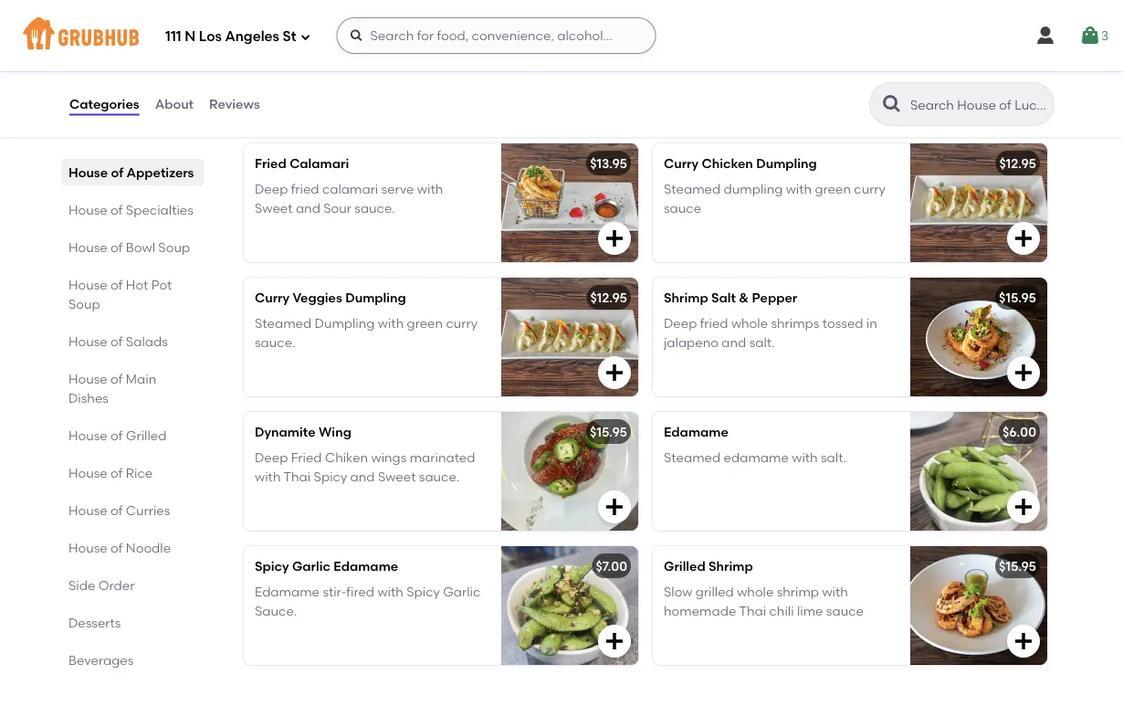 Task type: locate. For each thing, give the bounding box(es) containing it.
grilled inside tab
[[126, 427, 167, 443]]

house up the house of specialties
[[69, 164, 108, 180]]

edamame up steamed edamame with salt.
[[664, 424, 729, 440]]

fried inside deep fried calamari serve with sweet and sour sauce.
[[291, 181, 319, 197]]

0 vertical spatial garlic
[[292, 558, 331, 574]]

dumpling
[[724, 181, 783, 197]]

1 vertical spatial green
[[407, 316, 443, 331]]

soy for steamed
[[325, 66, 347, 81]]

&
[[739, 290, 749, 305]]

sauce
[[664, 200, 702, 215], [827, 603, 864, 618]]

sweet inside 'deep fried chiken wings marinated with thai spicy and sweet sauce.'
[[378, 468, 416, 484]]

house for house of curries
[[69, 502, 108, 518]]

sweet inside steamed chicken dumpling served with sweet soy sauce.
[[284, 66, 322, 81]]

0 horizontal spatial thai
[[284, 468, 311, 484]]

of
[[111, 164, 123, 180], [111, 202, 123, 217], [111, 239, 123, 255], [111, 277, 123, 292], [111, 333, 123, 349], [111, 371, 123, 386], [111, 427, 123, 443], [111, 465, 123, 480], [111, 502, 123, 518], [111, 540, 123, 555]]

shrimp up grilled
[[709, 558, 753, 574]]

fried down fried calamari
[[291, 181, 319, 197]]

whole inside deep fried whole shrimps tossed in jalapeno and salt.
[[732, 316, 768, 331]]

house up dishes
[[69, 371, 108, 386]]

edamame inside edamame stir-fired with spicy garlic sauce.
[[255, 584, 320, 600]]

curry left the veggies
[[255, 290, 290, 305]]

1 horizontal spatial salt.
[[821, 450, 847, 465]]

and right jalapeno
[[722, 334, 747, 350]]

111 n los angeles st
[[165, 28, 296, 45]]

house left bowl
[[69, 239, 108, 255]]

of inside house of rice tab
[[111, 465, 123, 480]]

dumpling inside steamed dumpling with green curry sauce.
[[315, 316, 375, 331]]

sauce. up curry chicken dumpling
[[730, 66, 771, 81]]

whole inside slow grilled whole shrimp with homemade thai chili lime sauce
[[737, 584, 774, 600]]

house of rice
[[69, 465, 153, 480]]

1 soy from the left
[[325, 66, 347, 81]]

served inside steamed chicken dumpling served with sweet soy sauce.
[[432, 47, 473, 63]]

sauce. inside steamed dumpling with green curry sauce.
[[255, 334, 296, 350]]

green inside steamed dumpling with green curry sauce.
[[407, 316, 443, 331]]

steamed for sweet
[[255, 47, 312, 63]]

sauce. inside deep fried calamari serve with sweet and sour sauce.
[[355, 200, 395, 215]]

svg image for steamed dumpling with green curry sauce
[[1013, 227, 1035, 249]]

2 of from the top
[[111, 202, 123, 217]]

9 house from the top
[[69, 502, 108, 518]]

1 house from the top
[[69, 164, 108, 180]]

of inside house of noodle tab
[[111, 540, 123, 555]]

fried
[[291, 181, 319, 197], [700, 316, 728, 331]]

1 vertical spatial garlic
[[443, 584, 481, 600]]

curry
[[854, 181, 886, 197], [446, 316, 478, 331]]

with inside 'deep fried chiken wings marinated with thai spicy and sweet sauce.'
[[255, 468, 281, 484]]

1 vertical spatial $15.95
[[590, 424, 628, 440]]

1 vertical spatial whole
[[737, 584, 774, 600]]

of for rice
[[111, 465, 123, 480]]

1 horizontal spatial grilled
[[664, 558, 706, 574]]

wing
[[319, 424, 351, 440]]

0 horizontal spatial sauce
[[664, 200, 702, 215]]

garlic
[[292, 558, 331, 574], [443, 584, 481, 600]]

house up side
[[69, 540, 108, 555]]

0 vertical spatial deep
[[255, 181, 288, 197]]

grilled up rice
[[126, 427, 167, 443]]

steamed down curry chicken dumpling
[[664, 181, 721, 197]]

curries
[[126, 502, 170, 518]]

1 vertical spatial thai
[[739, 603, 766, 618]]

appetizers
[[127, 164, 194, 180]]

of left bowl
[[111, 239, 123, 255]]

grilled
[[696, 584, 734, 600]]

0 vertical spatial edamame
[[664, 424, 729, 440]]

5 of from the top
[[111, 333, 123, 349]]

2 vertical spatial $15.95
[[999, 558, 1037, 574]]

of inside house of curries tab
[[111, 502, 123, 518]]

soup right bowl
[[158, 239, 190, 255]]

3 of from the top
[[111, 239, 123, 255]]

svg image for fried calamari image
[[604, 227, 626, 249]]

$15.95
[[999, 290, 1037, 305], [590, 424, 628, 440], [999, 558, 1037, 574]]

of left noodle
[[111, 540, 123, 555]]

1 vertical spatial fried
[[700, 316, 728, 331]]

of left 'curries'
[[111, 502, 123, 518]]

fried down salt
[[700, 316, 728, 331]]

fried inside the fried chicken dumpling served with sweet soy sauce.
[[664, 47, 695, 63]]

veggies
[[293, 290, 342, 305]]

chicken for curry
[[702, 156, 753, 171]]

8 of from the top
[[111, 465, 123, 480]]

of for grilled
[[111, 427, 123, 443]]

0 horizontal spatial soup
[[69, 296, 100, 311]]

2 vertical spatial and
[[350, 468, 375, 484]]

with inside slow grilled whole shrimp with homemade thai chili lime sauce
[[822, 584, 848, 600]]

house inside "house of hot pot soup"
[[69, 277, 108, 292]]

deep inside 'deep fried chiken wings marinated with thai spicy and sweet sauce.'
[[255, 450, 288, 465]]

0 horizontal spatial edamame
[[255, 584, 320, 600]]

7 of from the top
[[111, 427, 123, 443]]

house of appetizers tab
[[69, 163, 196, 182]]

served
[[432, 47, 473, 63], [815, 47, 856, 63]]

$12.95 for steamed dumpling with green curry sauce
[[1000, 156, 1037, 171]]

soy for fried
[[705, 66, 727, 81]]

svg image for curry veggies dumpling image
[[604, 362, 626, 383]]

of inside house of salads tab
[[111, 333, 123, 349]]

dynamite wing image
[[501, 412, 638, 531]]

of inside house of appetizers tab
[[111, 164, 123, 180]]

of left rice
[[111, 465, 123, 480]]

steamed left the edamame
[[664, 450, 721, 465]]

with down "angeles"
[[255, 66, 281, 81]]

4 house from the top
[[69, 277, 108, 292]]

thai
[[284, 468, 311, 484], [739, 603, 766, 618]]

stemeed
[[255, 21, 311, 37]]

served inside the fried chicken dumpling served with sweet soy sauce.
[[815, 47, 856, 63]]

salt. down shrimps
[[750, 334, 775, 350]]

svg image for deep fried chiken wings marinated with thai spicy and sweet sauce.
[[604, 496, 626, 518]]

sweet inside deep fried calamari serve with sweet and sour sauce.
[[255, 200, 293, 215]]

of inside house of grilled tab
[[111, 427, 123, 443]]

sauce. inside 'deep fried chiken wings marinated with thai spicy and sweet sauce.'
[[419, 468, 460, 484]]

sauce. down the marinated at left bottom
[[419, 468, 460, 484]]

pot
[[151, 277, 172, 292]]

sauce inside slow grilled whole shrimp with homemade thai chili lime sauce
[[827, 603, 864, 618]]

0 horizontal spatial and
[[296, 200, 320, 215]]

0 vertical spatial curry
[[854, 181, 886, 197]]

grilled shrimp
[[664, 558, 753, 574]]

1 horizontal spatial spicy
[[314, 468, 347, 484]]

thai down dynamite wing
[[284, 468, 311, 484]]

grilled shrimp image
[[911, 546, 1048, 665]]

with right fired
[[378, 584, 404, 600]]

deep fried chiken wings marinated with thai spicy and sweet sauce.
[[255, 450, 475, 484]]

0 horizontal spatial salt.
[[750, 334, 775, 350]]

deep down fried calamari
[[255, 181, 288, 197]]

6 house from the top
[[69, 371, 108, 386]]

0 horizontal spatial served
[[432, 47, 473, 63]]

of inside house of main dishes
[[111, 371, 123, 386]]

house down dishes
[[69, 427, 108, 443]]

sweet
[[284, 66, 322, 81], [664, 66, 702, 81], [255, 200, 293, 215], [378, 468, 416, 484]]

0 vertical spatial sauce
[[664, 200, 702, 215]]

deep up jalapeno
[[664, 316, 697, 331]]

0 vertical spatial salt.
[[750, 334, 775, 350]]

1 of from the top
[[111, 164, 123, 180]]

sauce. down stemeed chicken dumpling
[[350, 66, 391, 81]]

dynamite
[[255, 424, 316, 440]]

and left sour
[[296, 200, 320, 215]]

0 vertical spatial whole
[[732, 316, 768, 331]]

spicy inside edamame stir-fired with spicy garlic sauce.
[[407, 584, 440, 600]]

of left salads
[[111, 333, 123, 349]]

desserts tab
[[69, 613, 196, 632]]

shrimp left salt
[[664, 290, 709, 305]]

1 horizontal spatial edamame
[[334, 558, 398, 574]]

with inside steamed dumpling with green curry sauce.
[[378, 316, 404, 331]]

beverages
[[69, 652, 134, 668]]

with right dumpling
[[786, 181, 812, 197]]

soup up house of salads on the left
[[69, 296, 100, 311]]

spicy inside 'deep fried chiken wings marinated with thai spicy and sweet sauce.'
[[314, 468, 347, 484]]

chili
[[770, 603, 794, 618]]

whole down &
[[732, 316, 768, 331]]

3 button
[[1080, 19, 1109, 52]]

specialties
[[126, 202, 194, 217]]

house of salads
[[69, 333, 168, 349]]

house down house of grilled
[[69, 465, 108, 480]]

and
[[296, 200, 320, 215], [722, 334, 747, 350], [350, 468, 375, 484]]

0 horizontal spatial soy
[[325, 66, 347, 81]]

edamame
[[664, 424, 729, 440], [334, 558, 398, 574], [255, 584, 320, 600]]

svg image for fried chicken dumpling image at the top of page
[[1013, 93, 1035, 115]]

steamed inside steamed dumpling with green curry sauce.
[[255, 316, 312, 331]]

and down 'chiken'
[[350, 468, 375, 484]]

2 horizontal spatial spicy
[[407, 584, 440, 600]]

1 horizontal spatial and
[[350, 468, 375, 484]]

1 vertical spatial curry
[[446, 316, 478, 331]]

of for salads
[[111, 333, 123, 349]]

sweet for fried
[[664, 66, 702, 81]]

spicy
[[314, 468, 347, 484], [255, 558, 289, 574], [407, 584, 440, 600]]

2 vertical spatial spicy
[[407, 584, 440, 600]]

house left hot
[[69, 277, 108, 292]]

2 horizontal spatial edamame
[[664, 424, 729, 440]]

house
[[69, 164, 108, 180], [69, 202, 108, 217], [69, 239, 108, 255], [69, 277, 108, 292], [69, 333, 108, 349], [69, 371, 108, 386], [69, 427, 108, 443], [69, 465, 108, 480], [69, 502, 108, 518], [69, 540, 108, 555]]

curry
[[664, 156, 699, 171], [255, 290, 290, 305]]

1 vertical spatial salt.
[[821, 450, 847, 465]]

1 horizontal spatial fried
[[700, 316, 728, 331]]

sauce. down serve
[[355, 200, 395, 215]]

with down dynamite
[[255, 468, 281, 484]]

1 horizontal spatial sauce
[[827, 603, 864, 618]]

of for specialties
[[111, 202, 123, 217]]

1 horizontal spatial thai
[[739, 603, 766, 618]]

los
[[199, 28, 222, 45]]

0 horizontal spatial fried
[[291, 181, 319, 197]]

Search for food, convenience, alcohol... search field
[[337, 17, 656, 54]]

salt.
[[750, 334, 775, 350], [821, 450, 847, 465]]

1 vertical spatial deep
[[664, 316, 697, 331]]

fried inside deep fried whole shrimps tossed in jalapeno and salt.
[[700, 316, 728, 331]]

garlic inside edamame stir-fired with spicy garlic sauce.
[[443, 584, 481, 600]]

2 house from the top
[[69, 202, 108, 217]]

thai left chili
[[739, 603, 766, 618]]

5 house from the top
[[69, 333, 108, 349]]

1 vertical spatial soup
[[69, 296, 100, 311]]

1 served from the left
[[432, 47, 473, 63]]

jalapeno
[[664, 334, 719, 350]]

whole
[[732, 316, 768, 331], [737, 584, 774, 600]]

0 vertical spatial fried
[[291, 181, 319, 197]]

3 house from the top
[[69, 239, 108, 255]]

curry inside steamed dumpling with green curry sauce.
[[446, 316, 478, 331]]

edamame up sauce.
[[255, 584, 320, 600]]

sauce. down the veggies
[[255, 334, 296, 350]]

soup
[[158, 239, 190, 255], [69, 296, 100, 311]]

of for main
[[111, 371, 123, 386]]

svg image for the grilled shrimp image
[[1013, 630, 1035, 652]]

steamed inside steamed dumpling with green curry sauce
[[664, 181, 721, 197]]

sauce down curry chicken dumpling
[[664, 200, 702, 215]]

steamed for sauce
[[664, 181, 721, 197]]

0 vertical spatial soup
[[158, 239, 190, 255]]

with inside the fried chicken dumpling served with sweet soy sauce.
[[859, 47, 885, 63]]

curry for curry veggies dumpling
[[255, 290, 290, 305]]

of up the house of bowl soup
[[111, 202, 123, 217]]

house up house of main dishes on the left of page
[[69, 333, 108, 349]]

6 of from the top
[[111, 371, 123, 386]]

2 soy from the left
[[705, 66, 727, 81]]

$7.00
[[596, 558, 628, 574]]

2 vertical spatial deep
[[255, 450, 288, 465]]

0 horizontal spatial curry
[[255, 290, 290, 305]]

shrimp
[[664, 290, 709, 305], [709, 558, 753, 574]]

grilled up slow
[[664, 558, 706, 574]]

1 horizontal spatial curry
[[664, 156, 699, 171]]

thai inside 'deep fried chiken wings marinated with thai spicy and sweet sauce.'
[[284, 468, 311, 484]]

house of hot pot soup tab
[[69, 275, 196, 313]]

1 vertical spatial shrimp
[[709, 558, 753, 574]]

chicken inside steamed chicken dumpling served with sweet soy sauce.
[[315, 47, 365, 63]]

0 vertical spatial green
[[815, 181, 851, 197]]

and inside deep fried calamari serve with sweet and sour sauce.
[[296, 200, 320, 215]]

hot
[[126, 277, 148, 292]]

0 vertical spatial shrimp
[[664, 290, 709, 305]]

of for noodle
[[111, 540, 123, 555]]

1 vertical spatial fried
[[255, 156, 287, 171]]

steamed for sauce.
[[255, 316, 312, 331]]

of inside the house of bowl soup tab
[[111, 239, 123, 255]]

0 vertical spatial thai
[[284, 468, 311, 484]]

dumpling inside the fried chicken dumpling served with sweet soy sauce.
[[752, 47, 812, 63]]

beverages tab
[[69, 650, 196, 670]]

1 horizontal spatial fried
[[291, 450, 322, 465]]

0 horizontal spatial $12.95
[[591, 290, 628, 305]]

0 vertical spatial $12.95
[[1000, 156, 1037, 171]]

fried calamari image
[[501, 143, 638, 262]]

of left hot
[[111, 277, 123, 292]]

house of appetizers
[[69, 164, 194, 180]]

2 horizontal spatial and
[[722, 334, 747, 350]]

thai inside slow grilled whole shrimp with homemade thai chili lime sauce
[[739, 603, 766, 618]]

deep inside deep fried calamari serve with sweet and sour sauce.
[[255, 181, 288, 197]]

1 horizontal spatial $12.95
[[1000, 156, 1037, 171]]

whole up chili
[[737, 584, 774, 600]]

1 horizontal spatial garlic
[[443, 584, 481, 600]]

1 horizontal spatial green
[[815, 181, 851, 197]]

curry chicken dumpling image
[[911, 143, 1048, 262]]

bowl
[[126, 239, 155, 255]]

0 vertical spatial grilled
[[126, 427, 167, 443]]

chicken for steamed
[[315, 47, 365, 63]]

0 vertical spatial fried
[[664, 47, 695, 63]]

1 vertical spatial sauce
[[827, 603, 864, 618]]

edamame up fired
[[334, 558, 398, 574]]

10 of from the top
[[111, 540, 123, 555]]

tossed
[[823, 316, 864, 331]]

0 vertical spatial and
[[296, 200, 320, 215]]

steamed inside steamed chicken dumpling served with sweet soy sauce.
[[255, 47, 312, 63]]

1 horizontal spatial served
[[815, 47, 856, 63]]

svg image
[[349, 28, 364, 43], [300, 32, 311, 42], [1013, 227, 1035, 249], [604, 496, 626, 518], [1013, 496, 1035, 518]]

fried inside 'deep fried chiken wings marinated with thai spicy and sweet sauce.'
[[291, 450, 322, 465]]

1 vertical spatial $12.95
[[591, 290, 628, 305]]

of up house of rice
[[111, 427, 123, 443]]

served for steamed chicken dumpling served with sweet soy sauce.
[[432, 47, 473, 63]]

0 vertical spatial curry
[[664, 156, 699, 171]]

spicy right fired
[[407, 584, 440, 600]]

of inside "house of specialties" tab
[[111, 202, 123, 217]]

2 served from the left
[[815, 47, 856, 63]]

9 of from the top
[[111, 502, 123, 518]]

served for fried chicken dumpling served with sweet soy sauce.
[[815, 47, 856, 63]]

spicy down 'chiken'
[[314, 468, 347, 484]]

steamed down the veggies
[[255, 316, 312, 331]]

with down curry veggies dumpling
[[378, 316, 404, 331]]

with up search icon
[[859, 47, 885, 63]]

house inside tab
[[69, 540, 108, 555]]

dumpling inside steamed chicken dumpling served with sweet soy sauce.
[[369, 47, 429, 63]]

house of main dishes tab
[[69, 369, 196, 407]]

2 vertical spatial fried
[[291, 450, 322, 465]]

$15.95 for deep fried chiken wings marinated with thai spicy and sweet sauce.
[[590, 424, 628, 440]]

steamed
[[255, 47, 312, 63], [664, 181, 721, 197], [255, 316, 312, 331], [664, 450, 721, 465]]

of up the house of specialties
[[111, 164, 123, 180]]

shrimp salt & pepper
[[664, 290, 798, 305]]

1 horizontal spatial soup
[[158, 239, 190, 255]]

8 house from the top
[[69, 465, 108, 480]]

1 horizontal spatial shrimp
[[709, 558, 753, 574]]

curry inside steamed dumpling with green curry sauce
[[854, 181, 886, 197]]

dumpling
[[369, 21, 429, 37], [369, 47, 429, 63], [752, 47, 812, 63], [757, 156, 817, 171], [345, 290, 406, 305], [315, 316, 375, 331]]

2 vertical spatial edamame
[[255, 584, 320, 600]]

salt. inside deep fried whole shrimps tossed in jalapeno and salt.
[[750, 334, 775, 350]]

1 vertical spatial spicy
[[255, 558, 289, 574]]

1 vertical spatial curry
[[255, 290, 290, 305]]

shrimp salt & pepper image
[[911, 278, 1048, 396]]

slow
[[664, 584, 693, 600]]

fried
[[664, 47, 695, 63], [255, 156, 287, 171], [291, 450, 322, 465]]

house for house of specialties
[[69, 202, 108, 217]]

grilled
[[126, 427, 167, 443], [664, 558, 706, 574]]

0 vertical spatial $15.95
[[999, 290, 1037, 305]]

sauce right the lime
[[827, 603, 864, 618]]

sweet inside the fried chicken dumpling served with sweet soy sauce.
[[664, 66, 702, 81]]

with up the lime
[[822, 584, 848, 600]]

1 horizontal spatial soy
[[705, 66, 727, 81]]

house up the house of bowl soup
[[69, 202, 108, 217]]

of left main
[[111, 371, 123, 386]]

10 house from the top
[[69, 540, 108, 555]]

with
[[859, 47, 885, 63], [255, 66, 281, 81], [417, 181, 443, 197], [786, 181, 812, 197], [378, 316, 404, 331], [792, 450, 818, 465], [255, 468, 281, 484], [378, 584, 404, 600], [822, 584, 848, 600]]

spicy up sauce.
[[255, 558, 289, 574]]

sauce. inside steamed chicken dumpling served with sweet soy sauce.
[[350, 66, 391, 81]]

fired
[[346, 584, 375, 600]]

green inside steamed dumpling with green curry sauce
[[815, 181, 851, 197]]

fried for fried calamari
[[255, 156, 287, 171]]

house of bowl soup
[[69, 239, 190, 255]]

deep inside deep fried whole shrimps tossed in jalapeno and salt.
[[664, 316, 697, 331]]

chicken inside the fried chicken dumpling served with sweet soy sauce.
[[698, 47, 749, 63]]

1 vertical spatial and
[[722, 334, 747, 350]]

0 horizontal spatial curry
[[446, 316, 478, 331]]

house of grilled tab
[[69, 426, 196, 445]]

reviews
[[209, 96, 260, 112]]

curry right $13.95
[[664, 156, 699, 171]]

0 vertical spatial spicy
[[314, 468, 347, 484]]

salt. right the edamame
[[821, 450, 847, 465]]

0 horizontal spatial green
[[407, 316, 443, 331]]

soy inside steamed chicken dumpling served with sweet soy sauce.
[[325, 66, 347, 81]]

0 horizontal spatial grilled
[[126, 427, 167, 443]]

thai for grilled
[[739, 603, 766, 618]]

of for bowl
[[111, 239, 123, 255]]

and inside 'deep fried chiken wings marinated with thai spicy and sweet sauce.'
[[350, 468, 375, 484]]

fried chicken dumpling served with sweet soy sauce.
[[664, 47, 885, 81]]

of inside "house of hot pot soup"
[[111, 277, 123, 292]]

main navigation navigation
[[0, 0, 1124, 71]]

svg image
[[1035, 25, 1057, 47], [1080, 25, 1101, 47], [1013, 93, 1035, 115], [604, 227, 626, 249], [604, 362, 626, 383], [1013, 362, 1035, 383], [604, 630, 626, 652], [1013, 630, 1035, 652]]

with right serve
[[417, 181, 443, 197]]

house down house of rice
[[69, 502, 108, 518]]

house inside house of main dishes
[[69, 371, 108, 386]]

categories
[[69, 96, 139, 112]]

7 house from the top
[[69, 427, 108, 443]]

0 horizontal spatial fried
[[255, 156, 287, 171]]

steamed dumpling with green curry sauce
[[664, 181, 886, 215]]

chicken
[[314, 21, 366, 37], [315, 47, 365, 63], [698, 47, 749, 63], [702, 156, 753, 171]]

steamed down st
[[255, 47, 312, 63]]

deep down dynamite
[[255, 450, 288, 465]]

2 horizontal spatial fried
[[664, 47, 695, 63]]

soy inside the fried chicken dumpling served with sweet soy sauce.
[[705, 66, 727, 81]]

4 of from the top
[[111, 277, 123, 292]]

calamari
[[322, 181, 378, 197]]

curry for steamed dumpling with green curry sauce
[[854, 181, 886, 197]]

1 horizontal spatial curry
[[854, 181, 886, 197]]



Task type: vqa. For each thing, say whether or not it's contained in the screenshot.
the Earn corresponding to Jucivana
no



Task type: describe. For each thing, give the bounding box(es) containing it.
fried for fried chicken dumpling served with sweet soy sauce.
[[664, 47, 695, 63]]

dumpling for curry chicken dumpling
[[757, 156, 817, 171]]

dumpling for curry veggies dumpling
[[345, 290, 406, 305]]

deep for deep fried chiken wings marinated with thai spicy and sweet sauce.
[[255, 450, 288, 465]]

chicken for stemeed
[[314, 21, 366, 37]]

main
[[126, 371, 156, 386]]

categories button
[[69, 71, 140, 137]]

with right the edamame
[[792, 450, 818, 465]]

edamame image
[[911, 412, 1048, 531]]

n
[[185, 28, 196, 45]]

noodle
[[126, 540, 171, 555]]

house of noodle tab
[[69, 538, 196, 557]]

svg image for shrimp salt & pepper image
[[1013, 362, 1035, 383]]

sweet for deep
[[255, 200, 293, 215]]

fried for and
[[291, 181, 319, 197]]

sauce.
[[255, 603, 297, 618]]

soup inside "house of hot pot soup"
[[69, 296, 100, 311]]

house of hot pot soup
[[69, 277, 172, 311]]

house of curries tab
[[69, 501, 196, 520]]

1 vertical spatial edamame
[[334, 558, 398, 574]]

house of specialties
[[69, 202, 194, 217]]

deep for deep fried calamari serve with sweet and sour sauce.
[[255, 181, 288, 197]]

svg image for spicy garlic edamame image
[[604, 630, 626, 652]]

chiken
[[325, 450, 368, 465]]

dynamite wing
[[255, 424, 351, 440]]

with inside steamed chicken dumpling served with sweet soy sauce.
[[255, 66, 281, 81]]

edamame for edamame stir-fired with spicy garlic sauce.
[[255, 584, 320, 600]]

fried chicken dumpling image
[[911, 9, 1048, 128]]

green for curry chicken dumpling
[[815, 181, 851, 197]]

curry for curry chicken dumpling
[[664, 156, 699, 171]]

0 horizontal spatial shrimp
[[664, 290, 709, 305]]

with inside edamame stir-fired with spicy garlic sauce.
[[378, 584, 404, 600]]

house for house of salads
[[69, 333, 108, 349]]

rice
[[126, 465, 153, 480]]

in
[[867, 316, 878, 331]]

with inside deep fried calamari serve with sweet and sour sauce.
[[417, 181, 443, 197]]

search icon image
[[881, 93, 903, 115]]

edamame stir-fired with spicy garlic sauce.
[[255, 584, 481, 618]]

of for hot
[[111, 277, 123, 292]]

house of specialties tab
[[69, 200, 196, 219]]

edamame
[[724, 450, 789, 465]]

deep fried whole shrimps tossed in jalapeno and salt.
[[664, 316, 878, 350]]

stemeed chicken dumpling image
[[501, 9, 638, 128]]

$15.95 for deep fried whole shrimps tossed in jalapeno and salt.
[[999, 290, 1037, 305]]

dishes
[[69, 390, 109, 406]]

sweet for steamed
[[284, 66, 322, 81]]

Search House of Luck Thai BBQ search field
[[909, 96, 1049, 113]]

$15.95 for slow grilled whole shrimp with homemade thai chili lime sauce
[[999, 558, 1037, 574]]

sour
[[324, 200, 352, 215]]

sauce inside steamed dumpling with green curry sauce
[[664, 200, 702, 215]]

spicy garlic edamame image
[[501, 546, 638, 665]]

dumpling for steamed chicken dumpling served with sweet soy sauce.
[[369, 47, 429, 63]]

$6.00
[[1003, 424, 1037, 440]]

green for curry veggies dumpling
[[407, 316, 443, 331]]

stemeed chicken dumpling
[[255, 21, 429, 37]]

house of rice tab
[[69, 463, 196, 482]]

side order
[[69, 577, 135, 593]]

salads
[[126, 333, 168, 349]]

wings
[[371, 450, 407, 465]]

reviews button
[[208, 71, 261, 137]]

slow grilled whole shrimp with homemade thai chili lime sauce
[[664, 584, 864, 618]]

curry veggies dumpling image
[[501, 278, 638, 396]]

curry for steamed dumpling with green curry sauce.
[[446, 316, 478, 331]]

111
[[165, 28, 181, 45]]

house of bowl soup tab
[[69, 237, 196, 257]]

house for house of hot pot soup
[[69, 277, 108, 292]]

of for appetizers
[[111, 164, 123, 180]]

fried for jalapeno
[[700, 316, 728, 331]]

spicy garlic edamame
[[255, 558, 398, 574]]

house for house of main dishes
[[69, 371, 108, 386]]

calamari
[[290, 156, 349, 171]]

house for house of rice
[[69, 465, 108, 480]]

0 horizontal spatial spicy
[[255, 558, 289, 574]]

chicken for fried
[[698, 47, 749, 63]]

house for house of bowl soup
[[69, 239, 108, 255]]

$12.95 for steamed dumpling with green curry sauce.
[[591, 290, 628, 305]]

pepper
[[752, 290, 798, 305]]

house for house of grilled
[[69, 427, 108, 443]]

house of noodle
[[69, 540, 171, 555]]

shrimp
[[777, 584, 819, 600]]

angeles
[[225, 28, 279, 45]]

house of curries
[[69, 502, 170, 518]]

svg image for steamed edamame with salt.
[[1013, 496, 1035, 518]]

about button
[[154, 71, 195, 137]]

fried chicken dumpling served with sweet soy sauce. button
[[653, 9, 1048, 128]]

curry chicken dumpling
[[664, 156, 817, 171]]

edamame for edamame
[[664, 424, 729, 440]]

steamed dumpling with green curry sauce.
[[255, 316, 478, 350]]

$13.95
[[590, 156, 628, 171]]

whole for chili
[[737, 584, 774, 600]]

about
[[155, 96, 194, 112]]

deep for deep fried whole shrimps tossed in jalapeno and salt.
[[664, 316, 697, 331]]

1 vertical spatial grilled
[[664, 558, 706, 574]]

0 horizontal spatial garlic
[[292, 558, 331, 574]]

side
[[69, 577, 95, 593]]

house for house of noodle
[[69, 540, 108, 555]]

curry veggies dumpling
[[255, 290, 406, 305]]

svg image inside 3 button
[[1080, 25, 1101, 47]]

soup inside the house of bowl soup tab
[[158, 239, 190, 255]]

thai for fried
[[284, 468, 311, 484]]

$9.95
[[596, 21, 628, 37]]

sauce. inside the fried chicken dumpling served with sweet soy sauce.
[[730, 66, 771, 81]]

steamed edamame with salt.
[[664, 450, 847, 465]]

st
[[283, 28, 296, 45]]

homemade
[[664, 603, 737, 618]]

side order tab
[[69, 575, 196, 595]]

desserts
[[69, 615, 121, 630]]

order
[[98, 577, 135, 593]]

house of main dishes
[[69, 371, 156, 406]]

stir-
[[323, 584, 346, 600]]

of for curries
[[111, 502, 123, 518]]

and inside deep fried whole shrimps tossed in jalapeno and salt.
[[722, 334, 747, 350]]

house of grilled
[[69, 427, 167, 443]]

house of salads tab
[[69, 332, 196, 351]]

salt
[[712, 290, 736, 305]]

3
[[1101, 28, 1109, 43]]

with inside steamed dumpling with green curry sauce
[[786, 181, 812, 197]]

fried calamari
[[255, 156, 349, 171]]

serve
[[381, 181, 414, 197]]

steamed chicken dumpling served with sweet soy sauce.
[[255, 47, 473, 81]]

dumpling for stemeed chicken dumpling
[[369, 21, 429, 37]]

whole for and
[[732, 316, 768, 331]]

marinated
[[410, 450, 475, 465]]

deep fried calamari serve with sweet and sour sauce.
[[255, 181, 443, 215]]

house for house of appetizers
[[69, 164, 108, 180]]

lime
[[797, 603, 823, 618]]

dumpling for fried chicken dumpling served with sweet soy sauce.
[[752, 47, 812, 63]]

shrimps
[[771, 316, 820, 331]]



